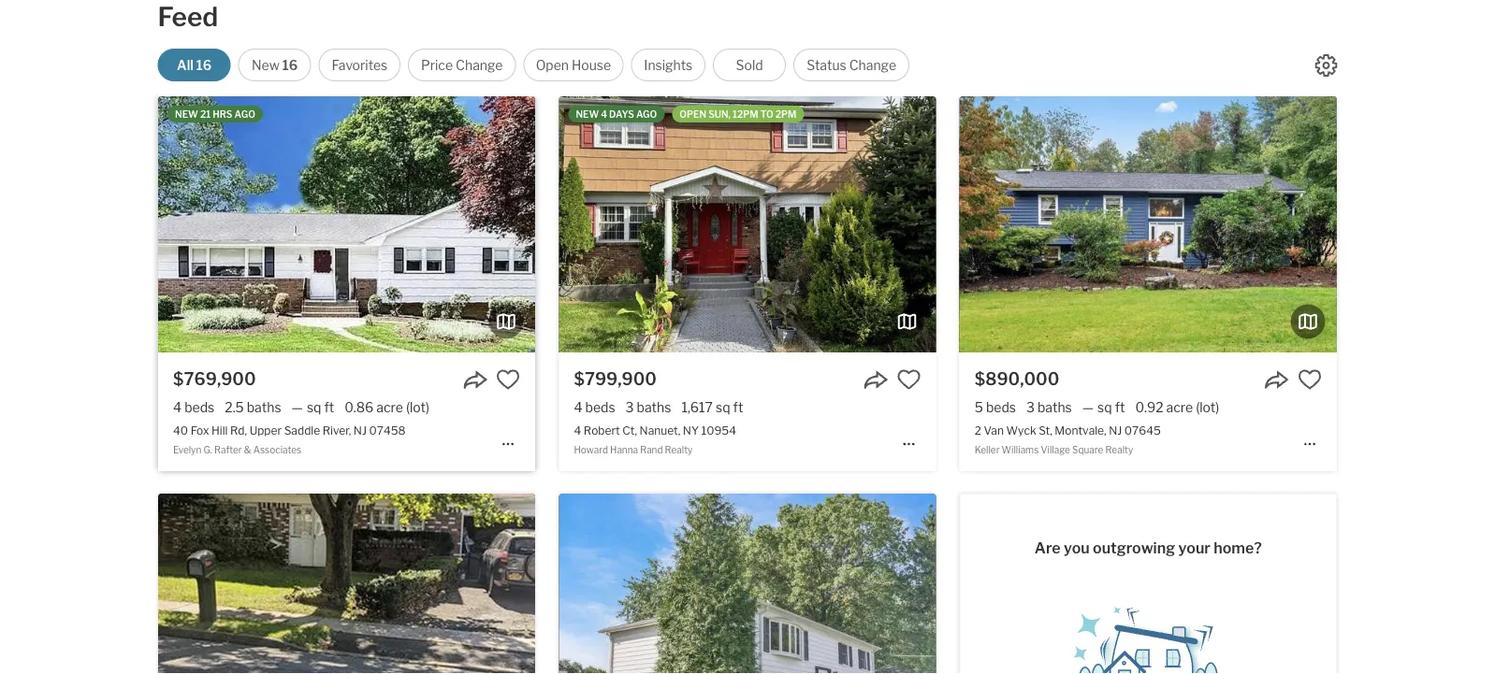 Task type: locate. For each thing, give the bounding box(es) containing it.
0 horizontal spatial 3 baths
[[626, 400, 672, 416]]

1 horizontal spatial baths
[[637, 400, 672, 416]]

0 horizontal spatial favorite button image
[[496, 368, 521, 392]]

4 robert ct, nanuet, ny 10954 howard hanna rand realty
[[574, 424, 737, 456]]

16 right 'new'
[[283, 57, 298, 73]]

1 — sq ft from the left
[[292, 400, 334, 416]]

new
[[175, 109, 198, 120], [576, 109, 599, 120]]

— sq ft up saddle
[[292, 400, 334, 416]]

1 horizontal spatial 3 baths
[[1027, 400, 1073, 416]]

1 acre from the left
[[377, 400, 403, 416]]

1 photo of 118 e carroll st, pearl river, ny 10965 image from the left
[[559, 494, 937, 675]]

— sq ft for $890,000
[[1083, 400, 1126, 416]]

favorite button checkbox
[[1298, 368, 1323, 392]]

house
[[572, 57, 611, 73]]

—
[[292, 400, 303, 416], [1083, 400, 1094, 416]]

new
[[252, 57, 280, 73]]

new left days
[[576, 109, 599, 120]]

— sq ft
[[292, 400, 334, 416], [1083, 400, 1126, 416]]

nanuet,
[[640, 424, 681, 437]]

photo of 118 e carroll st, pearl river, ny 10965 image
[[559, 494, 937, 675], [936, 494, 1314, 675]]

ago right hrs
[[235, 109, 255, 120]]

2 photo of 4 robert ct, nanuet, ny 10954 image from the left
[[936, 96, 1314, 353]]

Sold radio
[[713, 49, 786, 81]]

2 — from the left
[[1083, 400, 1094, 416]]

2 new from the left
[[576, 109, 599, 120]]

1 horizontal spatial beds
[[586, 400, 616, 416]]

nj left 07645
[[1109, 424, 1123, 437]]

1 horizontal spatial —
[[1083, 400, 1094, 416]]

16 for new 16
[[283, 57, 298, 73]]

4 beds for $769,900
[[173, 400, 215, 416]]

ft up the river,
[[324, 400, 334, 416]]

beds up fox
[[185, 400, 215, 416]]

2 photo of 118 e carroll st, pearl river, ny 10965 image from the left
[[936, 494, 1314, 675]]

1 sq from the left
[[307, 400, 321, 416]]

favorite button image
[[496, 368, 521, 392], [897, 368, 922, 392]]

price change
[[421, 57, 503, 73]]

2 3 from the left
[[1027, 400, 1035, 416]]

16
[[196, 57, 212, 73], [283, 57, 298, 73]]

square
[[1073, 444, 1104, 456]]

1 realty from the left
[[665, 444, 693, 456]]

0 horizontal spatial sq
[[307, 400, 321, 416]]

2 beds from the left
[[586, 400, 616, 416]]

0 horizontal spatial realty
[[665, 444, 693, 456]]

4
[[601, 109, 608, 120], [173, 400, 182, 416], [574, 400, 583, 416], [574, 424, 581, 437]]

1 horizontal spatial nj
[[1109, 424, 1123, 437]]

Status Change radio
[[794, 49, 910, 81]]

baths
[[247, 400, 281, 416], [637, 400, 672, 416], [1038, 400, 1073, 416]]

0 horizontal spatial ago
[[235, 109, 255, 120]]

1 horizontal spatial 4 beds
[[574, 400, 616, 416]]

(lot) right 0.86
[[406, 400, 430, 416]]

hrs
[[213, 109, 233, 120]]

$769,900
[[173, 369, 256, 389]]

2 photo of 3 valley dr, nanuet, ny 10954 image from the left
[[536, 494, 913, 675]]

baths up upper on the bottom of page
[[247, 400, 281, 416]]

change right status
[[850, 57, 897, 73]]

ct,
[[623, 424, 637, 437]]

2 favorite button image from the left
[[897, 368, 922, 392]]

acre right 0.92
[[1167, 400, 1194, 416]]

are you outgrowing your home?
[[1035, 540, 1263, 558]]

photo of 4 robert ct, nanuet, ny 10954 image
[[559, 96, 937, 353], [936, 96, 1314, 353]]

g.
[[203, 444, 212, 456]]

— for $769,900
[[292, 400, 303, 416]]

2 change from the left
[[850, 57, 897, 73]]

change inside option
[[456, 57, 503, 73]]

1 3 baths from the left
[[626, 400, 672, 416]]

sq up 10954
[[716, 400, 731, 416]]

1 horizontal spatial change
[[850, 57, 897, 73]]

4 beds
[[173, 400, 215, 416], [574, 400, 616, 416]]

favorites
[[332, 57, 388, 73]]

sq up montvale,
[[1098, 400, 1113, 416]]

1 horizontal spatial favorite button image
[[897, 368, 922, 392]]

0.92
[[1136, 400, 1164, 416]]

favorite button checkbox
[[496, 368, 521, 392], [897, 368, 922, 392]]

0 horizontal spatial acre
[[377, 400, 403, 416]]

1 horizontal spatial new
[[576, 109, 599, 120]]

van
[[984, 424, 1004, 437]]

sq
[[307, 400, 321, 416], [716, 400, 731, 416], [1098, 400, 1113, 416]]

0.86
[[345, 400, 374, 416]]

1 horizontal spatial 3
[[1027, 400, 1035, 416]]

sq up saddle
[[307, 400, 321, 416]]

1 horizontal spatial ago
[[637, 109, 657, 120]]

1 (lot) from the left
[[406, 400, 430, 416]]

1 baths from the left
[[247, 400, 281, 416]]

1,617 sq ft
[[682, 400, 744, 416]]

2 baths from the left
[[637, 400, 672, 416]]

sun,
[[709, 109, 731, 120]]

2 favorite button checkbox from the left
[[897, 368, 922, 392]]

0 horizontal spatial —
[[292, 400, 303, 416]]

07458
[[369, 424, 406, 437]]

— sq ft up montvale,
[[1083, 400, 1126, 416]]

16 inside 'all' radio
[[196, 57, 212, 73]]

1 horizontal spatial realty
[[1106, 444, 1134, 456]]

realty down ny
[[665, 444, 693, 456]]

2 horizontal spatial baths
[[1038, 400, 1073, 416]]

3
[[626, 400, 634, 416], [1027, 400, 1035, 416]]

$890,000
[[975, 369, 1060, 389]]

favorite button image for $799,900
[[897, 368, 922, 392]]

nj down 0.86
[[354, 424, 367, 437]]

2 ago from the left
[[637, 109, 657, 120]]

1 beds from the left
[[185, 400, 215, 416]]

realty
[[665, 444, 693, 456], [1106, 444, 1134, 456]]

3 baths up st,
[[1027, 400, 1073, 416]]

1 horizontal spatial (lot)
[[1196, 400, 1220, 416]]

0 horizontal spatial baths
[[247, 400, 281, 416]]

3 for $799,900
[[626, 400, 634, 416]]

2 horizontal spatial ft
[[1115, 400, 1126, 416]]

change right 'price'
[[456, 57, 503, 73]]

baths up nanuet,
[[637, 400, 672, 416]]

2 16 from the left
[[283, 57, 298, 73]]

change inside radio
[[850, 57, 897, 73]]

16 inside new radio
[[283, 57, 298, 73]]

1 ago from the left
[[235, 109, 255, 120]]

ago right days
[[637, 109, 657, 120]]

1 horizontal spatial acre
[[1167, 400, 1194, 416]]

0 horizontal spatial 3
[[626, 400, 634, 416]]

4 beds up fox
[[173, 400, 215, 416]]

(lot) right 0.92
[[1196, 400, 1220, 416]]

beds up robert
[[586, 400, 616, 416]]

ago
[[235, 109, 255, 120], [637, 109, 657, 120]]

beds right 5
[[987, 400, 1017, 416]]

1 horizontal spatial — sq ft
[[1083, 400, 1126, 416]]

— sq ft for $769,900
[[292, 400, 334, 416]]

3 beds from the left
[[987, 400, 1017, 416]]

you
[[1064, 540, 1090, 558]]

ft up 10954
[[733, 400, 744, 416]]

new 21 hrs ago
[[175, 109, 255, 120]]

1 favorite button image from the left
[[496, 368, 521, 392]]

montvale,
[[1055, 424, 1107, 437]]

2 van wyck st, montvale, nj 07645 keller williams village square realty
[[975, 424, 1162, 456]]

ft
[[324, 400, 334, 416], [733, 400, 744, 416], [1115, 400, 1126, 416]]

upper
[[250, 424, 282, 437]]

1 horizontal spatial sq
[[716, 400, 731, 416]]

2 horizontal spatial sq
[[1098, 400, 1113, 416]]

3 baths from the left
[[1038, 400, 1073, 416]]

2 sq from the left
[[716, 400, 731, 416]]

0 horizontal spatial nj
[[354, 424, 367, 437]]

1 new from the left
[[175, 109, 198, 120]]

an image of a house image
[[1055, 594, 1242, 675]]

1 photo of 2 van wyck st, montvale, nj 07645 image from the left
[[960, 96, 1338, 353]]

16 right all
[[196, 57, 212, 73]]

status change
[[807, 57, 897, 73]]

3 sq from the left
[[1098, 400, 1113, 416]]

2 horizontal spatial beds
[[987, 400, 1017, 416]]

4 beds up robert
[[574, 400, 616, 416]]

baths for $769,900
[[247, 400, 281, 416]]

1 ft from the left
[[324, 400, 334, 416]]

0 horizontal spatial 4 beds
[[173, 400, 215, 416]]

2 4 beds from the left
[[574, 400, 616, 416]]

3 up ct,
[[626, 400, 634, 416]]

howard
[[574, 444, 608, 456]]

realty inside 2 van wyck st, montvale, nj 07645 keller williams village square realty
[[1106, 444, 1134, 456]]

0 horizontal spatial favorite button checkbox
[[496, 368, 521, 392]]

3 up wyck
[[1027, 400, 1035, 416]]

&
[[244, 444, 251, 456]]

new left 21
[[175, 109, 198, 120]]

1 horizontal spatial ft
[[733, 400, 744, 416]]

0 horizontal spatial 16
[[196, 57, 212, 73]]

nj
[[354, 424, 367, 437], [1109, 424, 1123, 437]]

1 favorite button checkbox from the left
[[496, 368, 521, 392]]

3 baths for $799,900
[[626, 400, 672, 416]]

3 baths up nanuet,
[[626, 400, 672, 416]]

2 — sq ft from the left
[[1083, 400, 1126, 416]]

photo of 2 van wyck st, montvale, nj 07645 image
[[960, 96, 1338, 353], [1337, 96, 1496, 353]]

photo of 3 valley dr, nanuet, ny 10954 image
[[158, 494, 536, 675], [536, 494, 913, 675]]

2 (lot) from the left
[[1196, 400, 1220, 416]]

— up montvale,
[[1083, 400, 1094, 416]]

hill
[[212, 424, 228, 437]]

beds for $799,900
[[586, 400, 616, 416]]

change
[[456, 57, 503, 73], [850, 57, 897, 73]]

1 16 from the left
[[196, 57, 212, 73]]

3 baths
[[626, 400, 672, 416], [1027, 400, 1073, 416]]

keller
[[975, 444, 1000, 456]]

change for status change
[[850, 57, 897, 73]]

0 horizontal spatial ft
[[324, 400, 334, 416]]

2 nj from the left
[[1109, 424, 1123, 437]]

3 ft from the left
[[1115, 400, 1126, 416]]

1 4 beds from the left
[[173, 400, 215, 416]]

2.5 baths
[[225, 400, 281, 416]]

ft left 0.92
[[1115, 400, 1126, 416]]

1 horizontal spatial favorite button checkbox
[[897, 368, 922, 392]]

2 3 baths from the left
[[1027, 400, 1073, 416]]

river,
[[323, 424, 351, 437]]

1 nj from the left
[[354, 424, 367, 437]]

— up saddle
[[292, 400, 303, 416]]

favorite button checkbox for $769,900
[[496, 368, 521, 392]]

rafter
[[214, 444, 242, 456]]

open sun, 12pm to 2pm
[[680, 109, 797, 120]]

0 horizontal spatial beds
[[185, 400, 215, 416]]

open
[[536, 57, 569, 73]]

(lot)
[[406, 400, 430, 416], [1196, 400, 1220, 416]]

baths up st,
[[1038, 400, 1073, 416]]

ft for $890,000
[[1115, 400, 1126, 416]]

new for $799,900
[[576, 109, 599, 120]]

1 horizontal spatial 16
[[283, 57, 298, 73]]

0 horizontal spatial — sq ft
[[292, 400, 334, 416]]

1 — from the left
[[292, 400, 303, 416]]

beds
[[185, 400, 215, 416], [586, 400, 616, 416], [987, 400, 1017, 416]]

0 horizontal spatial (lot)
[[406, 400, 430, 416]]

2 realty from the left
[[1106, 444, 1134, 456]]

acre for $890,000
[[1167, 400, 1194, 416]]

(lot) for $769,900
[[406, 400, 430, 416]]

home?
[[1214, 540, 1263, 558]]

1 change from the left
[[456, 57, 503, 73]]

16 for all 16
[[196, 57, 212, 73]]

2
[[975, 424, 982, 437]]

outgrowing
[[1093, 540, 1176, 558]]

acre
[[377, 400, 403, 416], [1167, 400, 1194, 416]]

acre for $769,900
[[377, 400, 403, 416]]

acre up 07458
[[377, 400, 403, 416]]

0 horizontal spatial change
[[456, 57, 503, 73]]

0 horizontal spatial new
[[175, 109, 198, 120]]

all 16
[[177, 57, 212, 73]]

realty down 07645
[[1106, 444, 1134, 456]]

1 3 from the left
[[626, 400, 634, 416]]

0.86 acre (lot)
[[345, 400, 430, 416]]

option group
[[158, 49, 910, 81]]

2 acre from the left
[[1167, 400, 1194, 416]]

1,617
[[682, 400, 713, 416]]



Task type: describe. For each thing, give the bounding box(es) containing it.
sq for $769,900
[[307, 400, 321, 416]]

open
[[680, 109, 707, 120]]

option group containing all
[[158, 49, 910, 81]]

realty inside 4 robert ct, nanuet, ny 10954 howard hanna rand realty
[[665, 444, 693, 456]]

New radio
[[238, 49, 311, 81]]

new 16
[[252, 57, 298, 73]]

Price Change radio
[[408, 49, 516, 81]]

beds for $890,000
[[987, 400, 1017, 416]]

2.5
[[225, 400, 244, 416]]

insights
[[644, 57, 693, 73]]

evelyn
[[173, 444, 201, 456]]

days
[[609, 109, 635, 120]]

change for price change
[[456, 57, 503, 73]]

beds for $769,900
[[185, 400, 215, 416]]

All radio
[[158, 49, 231, 81]]

2pm
[[776, 109, 797, 120]]

12pm
[[733, 109, 759, 120]]

are
[[1035, 540, 1061, 558]]

fox
[[191, 424, 209, 437]]

— for $890,000
[[1083, 400, 1094, 416]]

Favorites radio
[[319, 49, 401, 81]]

williams
[[1002, 444, 1039, 456]]

4 beds for $799,900
[[574, 400, 616, 416]]

associates
[[253, 444, 302, 456]]

baths for $799,900
[[637, 400, 672, 416]]

new 4 days ago
[[576, 109, 657, 120]]

favorite button image
[[1298, 368, 1323, 392]]

07645
[[1125, 424, 1162, 437]]

sq for $890,000
[[1098, 400, 1113, 416]]

5 beds
[[975, 400, 1017, 416]]

21
[[200, 109, 211, 120]]

to
[[761, 109, 774, 120]]

1 photo of 3 valley dr, nanuet, ny 10954 image from the left
[[158, 494, 536, 675]]

st,
[[1039, 424, 1053, 437]]

(lot) for $890,000
[[1196, 400, 1220, 416]]

Open House radio
[[524, 49, 624, 81]]

2 photo of 2 van wyck st, montvale, nj 07645 image from the left
[[1337, 96, 1496, 353]]

feed
[[158, 1, 218, 33]]

3 for $890,000
[[1027, 400, 1035, 416]]

favorite button checkbox for $799,900
[[897, 368, 922, 392]]

nj inside 2 van wyck st, montvale, nj 07645 keller williams village square realty
[[1109, 424, 1123, 437]]

4 inside 4 robert ct, nanuet, ny 10954 howard hanna rand realty
[[574, 424, 581, 437]]

40 fox hill rd, upper saddle river, nj 07458 evelyn g. rafter & associates
[[173, 424, 406, 456]]

new for $769,900
[[175, 109, 198, 120]]

photo of 40 fox hill rd, upper saddle river, nj 07458 image
[[158, 96, 536, 353]]

3 baths for $890,000
[[1027, 400, 1073, 416]]

saddle
[[284, 424, 320, 437]]

robert
[[584, 424, 620, 437]]

ago for $799,900
[[637, 109, 657, 120]]

status
[[807, 57, 847, 73]]

1 photo of 4 robert ct, nanuet, ny 10954 image from the left
[[559, 96, 937, 353]]

ny
[[683, 424, 699, 437]]

price
[[421, 57, 453, 73]]

your
[[1179, 540, 1211, 558]]

village
[[1041, 444, 1071, 456]]

all
[[177, 57, 194, 73]]

2 ft from the left
[[733, 400, 744, 416]]

10954
[[702, 424, 737, 437]]

40
[[173, 424, 188, 437]]

ago for $769,900
[[235, 109, 255, 120]]

$799,900
[[574, 369, 657, 389]]

0.92 acre (lot)
[[1136, 400, 1220, 416]]

Insights radio
[[631, 49, 706, 81]]

ft for $769,900
[[324, 400, 334, 416]]

baths for $890,000
[[1038, 400, 1073, 416]]

sold
[[736, 57, 764, 73]]

hanna
[[610, 444, 638, 456]]

rd,
[[230, 424, 247, 437]]

wyck
[[1007, 424, 1037, 437]]

rand
[[640, 444, 663, 456]]

nj inside 40 fox hill rd, upper saddle river, nj 07458 evelyn g. rafter & associates
[[354, 424, 367, 437]]

5
[[975, 400, 984, 416]]

open house
[[536, 57, 611, 73]]

favorite button image for $769,900
[[496, 368, 521, 392]]



Task type: vqa. For each thing, say whether or not it's contained in the screenshot.
Account Settings Link
no



